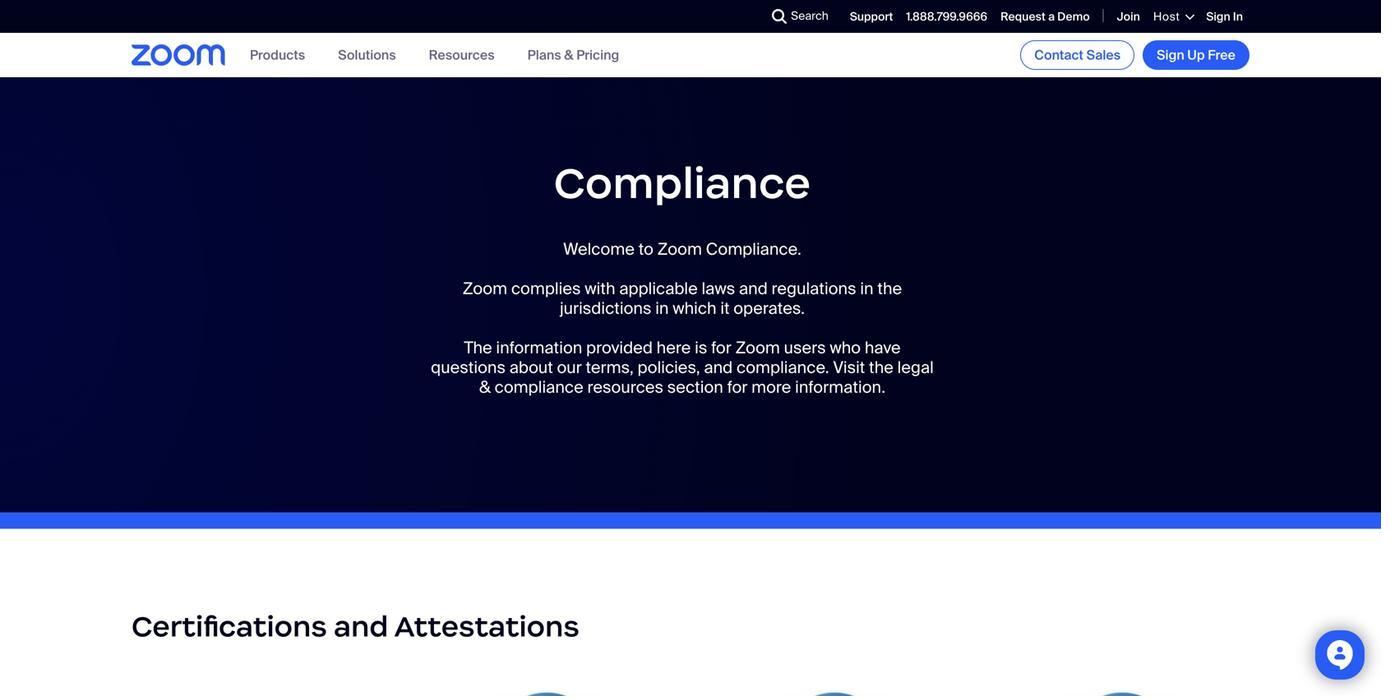 Task type: vqa. For each thing, say whether or not it's contained in the screenshot.
Meetings icon
no



Task type: locate. For each thing, give the bounding box(es) containing it.
is
[[695, 338, 708, 359]]

1.888.799.9666
[[907, 9, 988, 24]]

compliance.
[[706, 239, 802, 260]]

1 vertical spatial sign
[[1158, 46, 1185, 64]]

0 horizontal spatial zoom
[[463, 279, 508, 300]]

in
[[1234, 9, 1244, 24]]

2 horizontal spatial zoom
[[736, 338, 781, 359]]

sign
[[1207, 9, 1231, 24], [1158, 46, 1185, 64]]

welcome to zoom compliance.
[[564, 239, 802, 260]]

applicable
[[620, 279, 698, 300]]

contact sales link
[[1021, 40, 1135, 70]]

sign up free link
[[1144, 40, 1250, 70]]

in left which
[[656, 298, 669, 319]]

sign left up
[[1158, 46, 1185, 64]]

&
[[565, 46, 574, 64], [479, 377, 491, 398]]

0 vertical spatial and
[[740, 279, 768, 300]]

in
[[861, 279, 874, 300], [656, 298, 669, 319]]

our
[[557, 358, 582, 378]]

search image
[[772, 9, 787, 24], [772, 9, 787, 24]]

solutions button
[[338, 46, 396, 64]]

0 vertical spatial &
[[565, 46, 574, 64]]

resources
[[429, 46, 495, 64]]

free
[[1209, 46, 1236, 64]]

1 horizontal spatial sign
[[1207, 9, 1231, 24]]

the
[[464, 338, 492, 359]]

the
[[878, 279, 903, 300], [869, 358, 894, 378]]

products
[[250, 46, 305, 64]]

support link
[[850, 9, 894, 24]]

and
[[740, 279, 768, 300], [704, 358, 733, 378], [334, 609, 389, 645]]

0 horizontal spatial and
[[334, 609, 389, 645]]

zoom
[[658, 239, 702, 260], [463, 279, 508, 300], [736, 338, 781, 359]]

have
[[865, 338, 901, 359]]

compliance
[[495, 377, 584, 398]]

1 horizontal spatial and
[[704, 358, 733, 378]]

0 horizontal spatial sign
[[1158, 46, 1185, 64]]

0 horizontal spatial &
[[479, 377, 491, 398]]

provided
[[587, 338, 653, 359]]

in right regulations
[[861, 279, 874, 300]]

certifications
[[132, 609, 327, 645]]

sales
[[1087, 46, 1121, 64]]

complies
[[512, 279, 581, 300]]

questions
[[431, 358, 506, 378]]

the up the have on the right of the page
[[878, 279, 903, 300]]

zoom right to
[[658, 239, 702, 260]]

1 vertical spatial &
[[479, 377, 491, 398]]

visit
[[834, 358, 866, 378]]

contact
[[1035, 46, 1084, 64]]

request a demo
[[1001, 9, 1091, 24]]

2 horizontal spatial and
[[740, 279, 768, 300]]

sign left in
[[1207, 9, 1231, 24]]

plans
[[528, 46, 562, 64]]

0 vertical spatial sign
[[1207, 9, 1231, 24]]

0 vertical spatial the
[[878, 279, 903, 300]]

zoom logo image
[[132, 45, 225, 66]]

the right visit
[[869, 358, 894, 378]]

a
[[1049, 9, 1055, 24]]

join link
[[1118, 9, 1141, 24]]

1 vertical spatial zoom
[[463, 279, 508, 300]]

who
[[830, 338, 861, 359]]

1 horizontal spatial zoom
[[658, 239, 702, 260]]

information.
[[796, 377, 886, 398]]

2 vertical spatial zoom
[[736, 338, 781, 359]]

operates.
[[734, 298, 805, 319]]

and inside zoom complies with applicable laws and regulations in the jurisdictions in which it operates.
[[740, 279, 768, 300]]

demo
[[1058, 9, 1091, 24]]

welcome
[[564, 239, 635, 260]]

0 vertical spatial for
[[712, 338, 732, 359]]

& down the
[[479, 377, 491, 398]]

and inside the information provided here is for zoom users who have questions about our terms, policies, and compliance. visit the legal & compliance resources section for more information.
[[704, 358, 733, 378]]

for
[[712, 338, 732, 359], [728, 377, 748, 398]]

join
[[1118, 9, 1141, 24]]

which
[[673, 298, 717, 319]]

1 vertical spatial the
[[869, 358, 894, 378]]

information
[[496, 338, 583, 359]]

zoom complies with applicable laws and regulations in the jurisdictions in which it operates.
[[463, 279, 903, 319]]

0 horizontal spatial in
[[656, 298, 669, 319]]

legal
[[898, 358, 934, 378]]

attestations
[[394, 609, 580, 645]]

it
[[721, 298, 730, 319]]

& right plans
[[565, 46, 574, 64]]

zoom up the
[[463, 279, 508, 300]]

the information provided here is for zoom users who have questions about our terms, policies, and compliance. visit the legal & compliance resources section for more information.
[[431, 338, 934, 398]]

for right is
[[712, 338, 732, 359]]

1 vertical spatial and
[[704, 358, 733, 378]]

policies,
[[638, 358, 701, 378]]

zoom down operates.
[[736, 338, 781, 359]]

for left more
[[728, 377, 748, 398]]



Task type: describe. For each thing, give the bounding box(es) containing it.
certifications and attestations
[[132, 609, 580, 645]]

about
[[510, 358, 553, 378]]

users
[[784, 338, 826, 359]]

the inside zoom complies with applicable laws and regulations in the jurisdictions in which it operates.
[[878, 279, 903, 300]]

sign for sign up free
[[1158, 46, 1185, 64]]

search
[[791, 8, 829, 23]]

jurisdictions
[[560, 298, 652, 319]]

2 vertical spatial and
[[334, 609, 389, 645]]

contact sales
[[1035, 46, 1121, 64]]

section
[[668, 377, 724, 398]]

request a demo link
[[1001, 9, 1091, 24]]

to
[[639, 239, 654, 260]]

plans & pricing
[[528, 46, 620, 64]]

more
[[752, 377, 792, 398]]

support
[[850, 9, 894, 24]]

the inside the information provided here is for zoom users who have questions about our terms, policies, and compliance. visit the legal & compliance resources section for more information.
[[869, 358, 894, 378]]

1 horizontal spatial &
[[565, 46, 574, 64]]

sign up free
[[1158, 46, 1236, 64]]

resources
[[588, 377, 664, 398]]

up
[[1188, 46, 1206, 64]]

1 horizontal spatial in
[[861, 279, 874, 300]]

host
[[1154, 9, 1181, 24]]

zoom inside zoom complies with applicable laws and regulations in the jurisdictions in which it operates.
[[463, 279, 508, 300]]

plans & pricing link
[[528, 46, 620, 64]]

regulations
[[772, 279, 857, 300]]

zoom inside the information provided here is for zoom users who have questions about our terms, policies, and compliance. visit the legal & compliance resources section for more information.
[[736, 338, 781, 359]]

with
[[585, 279, 616, 300]]

sign in
[[1207, 9, 1244, 24]]

0 vertical spatial zoom
[[658, 239, 702, 260]]

laws
[[702, 279, 736, 300]]

terms,
[[586, 358, 634, 378]]

compliance
[[554, 156, 811, 210]]

& inside the information provided here is for zoom users who have questions about our terms, policies, and compliance. visit the legal & compliance resources section for more information.
[[479, 377, 491, 398]]

sign for sign in
[[1207, 9, 1231, 24]]

pricing
[[577, 46, 620, 64]]

compliance.
[[737, 358, 830, 378]]

here
[[657, 338, 691, 359]]

1 vertical spatial for
[[728, 377, 748, 398]]

1.888.799.9666 link
[[907, 9, 988, 24]]

compliance main content
[[0, 77, 1382, 697]]

sign in link
[[1207, 9, 1244, 24]]

resources button
[[429, 46, 495, 64]]

request
[[1001, 9, 1046, 24]]

products button
[[250, 46, 305, 64]]

solutions
[[338, 46, 396, 64]]

host button
[[1154, 9, 1194, 24]]



